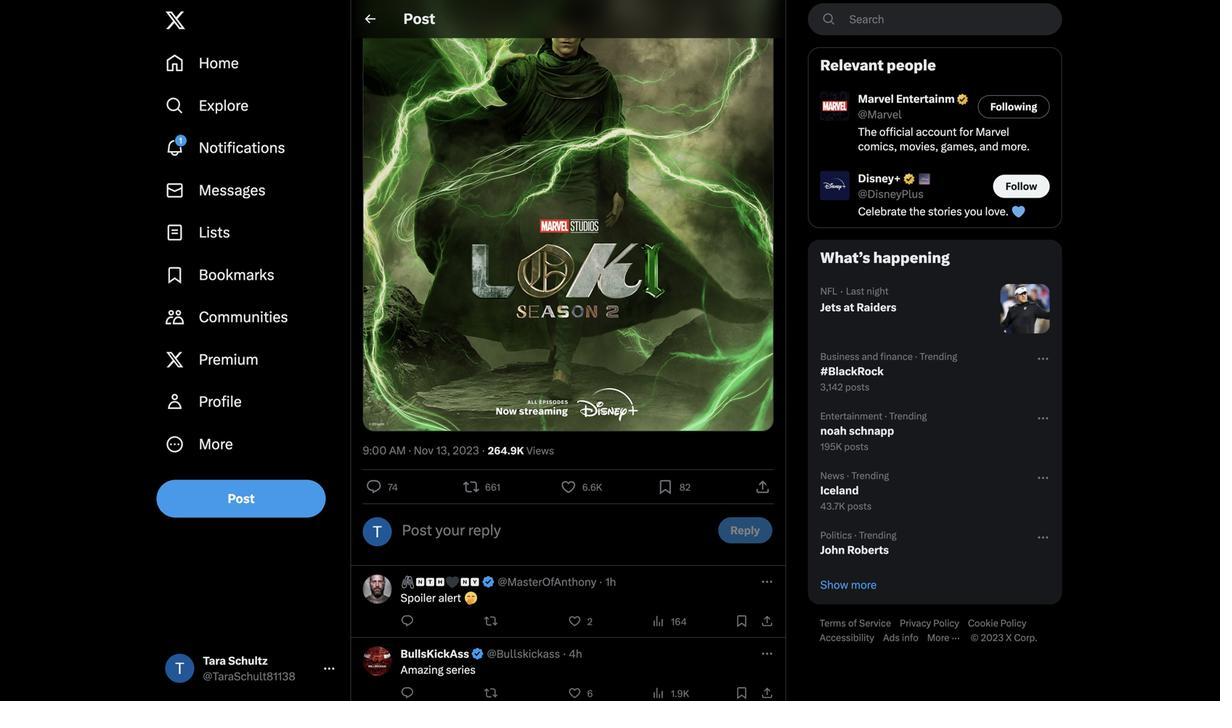 Task type: describe. For each thing, give the bounding box(es) containing it.
2023 inside footer navigation
[[981, 632, 1004, 643]]

show more
[[821, 578, 877, 591]]

Post text text field
[[402, 520, 710, 541]]

trending for schnapp
[[890, 410, 927, 422]]

6 button
[[568, 686, 599, 700]]

verified account image
[[471, 647, 484, 661]]

@taraschult81138
[[203, 670, 296, 683]]

trending for 43.7k
[[852, 470, 889, 481]]

more.
[[1001, 140, 1030, 153]]

@masterofanthony
[[498, 575, 597, 588]]

cookie policy link
[[968, 618, 1036, 629]]

messages link
[[157, 169, 345, 211]]

#blackrock
[[821, 365, 884, 378]]

love.
[[986, 205, 1009, 218]]

celebrate the stories you love.
[[858, 205, 1011, 218]]

©
[[971, 632, 979, 643]]

0 vertical spatial more button
[[157, 423, 345, 465]]

661 button
[[463, 470, 507, 503]]

roberts
[[848, 543, 889, 557]]

home link
[[157, 42, 345, 84]]

marvel inside "link"
[[858, 92, 894, 105]]

verified account image for disney+
[[903, 172, 916, 186]]

4h link
[[569, 647, 582, 661]]

profile link
[[157, 381, 345, 423]]

verified account image for marvel entertainment
[[956, 92, 970, 106]]

2 vertical spatial post
[[402, 522, 432, 539]]

entertainment inside "link"
[[896, 92, 972, 105]]

privacy
[[900, 618, 932, 629]]

1h
[[605, 575, 616, 588]]

show
[[821, 578, 849, 591]]

bookmarks
[[199, 266, 274, 284]]

bullskickass
[[401, 647, 469, 660]]

footer navigation
[[808, 616, 1063, 645]]

4h
[[569, 647, 582, 660]]

🖇 image
[[401, 576, 415, 589]]

you
[[965, 205, 983, 218]]

spoiler alert
[[401, 591, 464, 604]]

6 likes, 1965 views group
[[401, 686, 774, 700]]

terms
[[820, 618, 846, 629]]

follow
[[1006, 180, 1038, 192]]

messages
[[199, 182, 266, 199]]

celebrate
[[858, 205, 907, 218]]

the
[[909, 205, 926, 218]]

@marvel link
[[858, 107, 902, 122]]

amazing series
[[401, 663, 476, 676]]

· right 'am'
[[408, 444, 411, 457]]

2 likes, 164 views group
[[401, 614, 774, 628]]

🅽🆈
[[460, 575, 480, 588]]

74 replies, 661 reposts, 6696 likes, 82 bookmarks, 264901 views group
[[363, 469, 774, 504]]

schnapp
[[849, 424, 894, 437]]

comics,
[[858, 140, 897, 153]]

reply button
[[718, 517, 773, 543]]

@masterofanthony · 1h
[[498, 575, 616, 588]]

marvel entertainment
[[858, 92, 972, 105]]

tara
[[203, 654, 226, 667]]

accessibility link
[[820, 632, 883, 644]]

cookie policy accessibility
[[820, 618, 1027, 643]]

spoiler
[[401, 591, 436, 604]]

what's happening
[[821, 249, 950, 267]]

following
[[991, 100, 1038, 113]]

ads
[[883, 632, 900, 643]]

account
[[916, 125, 957, 138]]

1h link
[[605, 575, 616, 589]]

6
[[587, 688, 593, 699]]

news · trending iceland 43.7k posts
[[821, 470, 889, 512]]

more
[[851, 578, 877, 591]]

the official account for marvel comics, movies, games, and more.
[[858, 125, 1030, 153]]

· for @masterofanthony · 1h
[[600, 575, 603, 588]]

🅽🆃🅷
[[415, 575, 445, 588]]

posts inside entertainment · trending noah schnapp 195k posts
[[844, 441, 869, 452]]

explore link
[[157, 84, 345, 127]]

and inside the official account for marvel comics, movies, games, and more.
[[980, 140, 999, 153]]

reply
[[468, 522, 501, 539]]

195k
[[821, 441, 842, 452]]

raiders
[[857, 301, 897, 314]]

entertainment · trending noah schnapp 195k posts
[[821, 410, 927, 452]]

premium link
[[157, 338, 345, 381]]

communities link
[[157, 296, 345, 338]]

relevant
[[821, 57, 884, 74]]

show more link
[[809, 566, 1062, 604]]

corp.
[[1014, 632, 1038, 643]]

communities
[[199, 308, 288, 326]]

🖤 image
[[446, 576, 459, 589]]

more inside primary navigation
[[199, 435, 233, 453]]

@bullskickass
[[487, 647, 560, 660]]

74 button
[[366, 470, 404, 503]]

nfl · last night jets at raiders
[[821, 285, 897, 314]]

164 link
[[652, 614, 693, 628]]

iceland
[[821, 484, 859, 497]]

82
[[680, 482, 691, 493]]



Task type: locate. For each thing, give the bounding box(es) containing it.
· inside entertainment · trending noah schnapp 195k posts
[[885, 410, 887, 422]]

· inside business and finance · trending #blackrock 3,142 posts
[[915, 351, 918, 362]]

and left more.
[[980, 140, 999, 153]]

business and finance · trending #blackrock 3,142 posts
[[821, 351, 958, 393]]

0 horizontal spatial policy
[[934, 618, 960, 629]]

1 horizontal spatial more button
[[928, 632, 971, 644]]

explore
[[199, 97, 249, 114]]

1 vertical spatial more button
[[928, 632, 971, 644]]

more button down profile
[[157, 423, 345, 465]]

stories
[[928, 205, 962, 218]]

· inside nfl · last night jets at raiders
[[840, 285, 843, 298]]

policy inside cookie policy accessibility
[[1001, 618, 1027, 629]]

marvel inside the official account for marvel comics, movies, games, and more.
[[976, 125, 1010, 138]]

terms of service
[[820, 618, 891, 629]]

0 vertical spatial more
[[199, 435, 233, 453]]

policy right the privacy in the bottom of the page
[[934, 618, 960, 629]]

disney+ link
[[858, 171, 932, 187]]

happening
[[874, 249, 950, 267]]

· left 264.9k
[[482, 444, 485, 457]]

0 vertical spatial post
[[404, 10, 435, 28]]

disney+
[[858, 172, 901, 185]]

1 horizontal spatial verified account image
[[903, 172, 916, 186]]

2 vertical spatial verified account image
[[482, 575, 495, 589]]

service
[[859, 618, 891, 629]]

·
[[840, 285, 843, 298], [915, 351, 918, 362], [885, 410, 887, 422], [408, 444, 411, 457], [482, 444, 485, 457], [847, 470, 850, 481], [855, 530, 857, 541], [600, 575, 603, 588], [563, 647, 566, 660]]

1 vertical spatial and
[[862, 351, 879, 362]]

0 vertical spatial posts
[[846, 381, 870, 393]]

terms of service link
[[820, 618, 900, 629]]

1 vertical spatial 2023
[[981, 632, 1004, 643]]

0 horizontal spatial more
[[199, 435, 233, 453]]

2 button
[[568, 614, 599, 628]]

Search search field
[[808, 3, 1063, 35]]

policy up x
[[1001, 618, 1027, 629]]

policy for privacy policy
[[934, 618, 960, 629]]

· right "politics"
[[855, 530, 857, 541]]

@disneyplus
[[858, 187, 924, 201]]

your
[[436, 522, 465, 539]]

0 horizontal spatial more button
[[157, 423, 345, 465]]

last
[[846, 286, 865, 297]]

· inside politics · trending john roberts
[[855, 530, 857, 541]]

lists
[[199, 224, 230, 241]]

games,
[[941, 140, 977, 153]]

privacy policy
[[900, 618, 960, 629]]

for
[[960, 125, 974, 138]]

82 button
[[658, 470, 697, 503]]

relevant people
[[821, 57, 936, 74]]

policy for cookie policy accessibility
[[1001, 618, 1027, 629]]

amazing
[[401, 663, 444, 676]]

posts down #blackrock
[[846, 381, 870, 393]]

· right nfl
[[840, 285, 843, 298]]

💙 image
[[1012, 205, 1025, 218]]

follow button
[[994, 175, 1050, 198]]

primary navigation
[[157, 42, 345, 465]]

0 horizontal spatial marvel
[[858, 92, 894, 105]]

9:00 am · nov 13, 2023 link
[[363, 443, 479, 458]]

x
[[1006, 632, 1012, 643]]

entertainment up noah
[[821, 410, 883, 422]]

1 horizontal spatial marvel
[[976, 125, 1010, 138]]

verified account image inside marvel entertainment "link"
[[956, 92, 970, 106]]

264.9k
[[488, 445, 524, 457]]

9:00
[[363, 444, 387, 457]]

0 vertical spatial 2023
[[453, 444, 479, 457]]

marvel up '@marvel'
[[858, 92, 894, 105]]

trending
[[920, 351, 958, 362], [890, 410, 927, 422], [852, 470, 889, 481], [859, 530, 897, 541]]

at
[[844, 301, 855, 314]]

more down profile
[[199, 435, 233, 453]]

trending for roberts
[[859, 530, 897, 541]]

2023 right 13,
[[453, 444, 479, 457]]

2 horizontal spatial verified account image
[[956, 92, 970, 106]]

marvel entertainment link
[[858, 91, 972, 107]]

1 horizontal spatial policy
[[1001, 618, 1027, 629]]

ads info
[[883, 632, 919, 643]]

2
[[587, 616, 593, 627]]

1 vertical spatial verified account image
[[903, 172, 916, 186]]

0 vertical spatial entertainment
[[896, 92, 972, 105]]

premium
[[199, 351, 259, 368]]

trending up schnapp
[[890, 410, 927, 422]]

trending right finance
[[920, 351, 958, 362]]

0 horizontal spatial verified account image
[[482, 575, 495, 589]]

1 horizontal spatial entertainment
[[896, 92, 972, 105]]

2023
[[453, 444, 479, 457], [981, 632, 1004, 643]]

1 vertical spatial posts
[[844, 441, 869, 452]]

cookie
[[968, 618, 999, 629]]

· for @bullskickass · 4h
[[563, 647, 566, 660]]

nfl
[[821, 286, 838, 297]]

finance
[[881, 351, 913, 362]]

verified account image
[[956, 92, 970, 106], [903, 172, 916, 186], [482, 575, 495, 589]]

series
[[446, 663, 476, 676]]

1 horizontal spatial more
[[928, 632, 950, 643]]

· right finance
[[915, 351, 918, 362]]

noah
[[821, 424, 847, 437]]

alert
[[438, 591, 461, 604]]

and inside business and finance · trending #blackrock 3,142 posts
[[862, 351, 879, 362]]

1 vertical spatial more
[[928, 632, 950, 643]]

verified account image up @disneyplus link
[[903, 172, 916, 186]]

0 vertical spatial verified account image
[[956, 92, 970, 106]]

0 horizontal spatial 2023
[[453, 444, 479, 457]]

0 horizontal spatial and
[[862, 351, 879, 362]]

posts down iceland
[[848, 501, 872, 512]]

@marvel
[[858, 108, 902, 121]]

trending up iceland
[[852, 470, 889, 481]]

more
[[199, 435, 233, 453], [928, 632, 950, 643]]

0 vertical spatial and
[[980, 140, 999, 153]]

posts down schnapp
[[844, 441, 869, 452]]

posts inside business and finance · trending #blackrock 3,142 posts
[[846, 381, 870, 393]]

notifications
[[199, 139, 285, 157]]

movies,
[[900, 140, 939, 153]]

@bullskickass link
[[487, 647, 560, 661]]

more button down the privacy policy link at bottom
[[928, 632, 971, 644]]

verified account image inside disney+ link
[[903, 172, 916, 186]]

privacy policy link
[[900, 618, 968, 629]]

people
[[887, 57, 936, 74]]

trending inside business and finance · trending #blackrock 3,142 posts
[[920, 351, 958, 362]]

Search query text field
[[841, 4, 1062, 35]]

schultz
[[228, 654, 268, 667]]

2023 left x
[[981, 632, 1004, 643]]

1 horizontal spatial 2023
[[981, 632, 1004, 643]]

· for nfl · last night jets at raiders
[[840, 285, 843, 298]]

0 vertical spatial marvel
[[858, 92, 894, 105]]

marvel
[[858, 92, 894, 105], [976, 125, 1010, 138]]

· for politics · trending john roberts
[[855, 530, 857, 541]]

post link
[[157, 480, 326, 518]]

1.9k
[[671, 688, 689, 699]]

trending inside politics · trending john roberts
[[859, 530, 897, 541]]

post
[[404, 10, 435, 28], [228, 491, 255, 506], [402, 522, 432, 539]]

more inside footer navigation
[[928, 632, 950, 643]]

661
[[485, 482, 501, 493]]

verified account image up for
[[956, 92, 970, 106]]

9:00 am · nov 13, 2023 · 264.9k views
[[363, 444, 554, 457]]

politics · trending john roberts
[[821, 530, 897, 557]]

trending inside the news · trending iceland 43.7k posts
[[852, 470, 889, 481]]

164
[[671, 616, 687, 627]]

posts inside the news · trending iceland 43.7k posts
[[848, 501, 872, 512]]

entertainment up account at the top of page
[[896, 92, 972, 105]]

1 policy from the left
[[934, 618, 960, 629]]

1 vertical spatial post
[[228, 491, 255, 506]]

1 horizontal spatial and
[[980, 140, 999, 153]]

6.6k button
[[560, 470, 608, 503]]

· left 4h link on the bottom of the page
[[563, 647, 566, 660]]

2 vertical spatial posts
[[848, 501, 872, 512]]

1
[[179, 136, 183, 145]]

more button inside footer navigation
[[928, 632, 971, 644]]

more down the privacy policy link at bottom
[[928, 632, 950, 643]]

trending inside entertainment · trending noah schnapp 195k posts
[[890, 410, 927, 422]]

· for news · trending iceland 43.7k posts
[[847, 470, 850, 481]]

verified account image right 🅽🆈
[[482, 575, 495, 589]]

entertainment inside entertainment · trending noah schnapp 195k posts
[[821, 410, 883, 422]]

trending up roberts
[[859, 530, 897, 541]]

3,142
[[821, 381, 843, 393]]

© 2023 x corp.
[[971, 632, 1038, 643]]

· left 1h link
[[600, 575, 603, 588]]

business
[[821, 351, 860, 362]]

marvel right for
[[976, 125, 1010, 138]]

0 horizontal spatial entertainment
[[821, 410, 883, 422]]

· right news at bottom right
[[847, 470, 850, 481]]

jets
[[821, 301, 842, 314]]

news
[[821, 470, 845, 481]]

and up #blackrock
[[862, 351, 879, 362]]

following button
[[978, 95, 1050, 118]]

2 policy from the left
[[1001, 618, 1027, 629]]

relevant people section
[[809, 48, 1062, 227]]

1 vertical spatial marvel
[[976, 125, 1010, 138]]

accessibility
[[820, 632, 875, 643]]

· up schnapp
[[885, 410, 887, 422]]

what's
[[821, 249, 871, 267]]

· for entertainment · trending noah schnapp 195k posts
[[885, 410, 887, 422]]

official
[[880, 125, 914, 138]]

bookmarks link
[[157, 254, 345, 296]]

· inside the news · trending iceland 43.7k posts
[[847, 470, 850, 481]]

1 vertical spatial entertainment
[[821, 410, 883, 422]]

profile
[[199, 393, 242, 411]]

🤭 image
[[465, 592, 478, 605]]

night
[[867, 286, 889, 297]]



Task type: vqa. For each thing, say whether or not it's contained in the screenshot.
20h link
no



